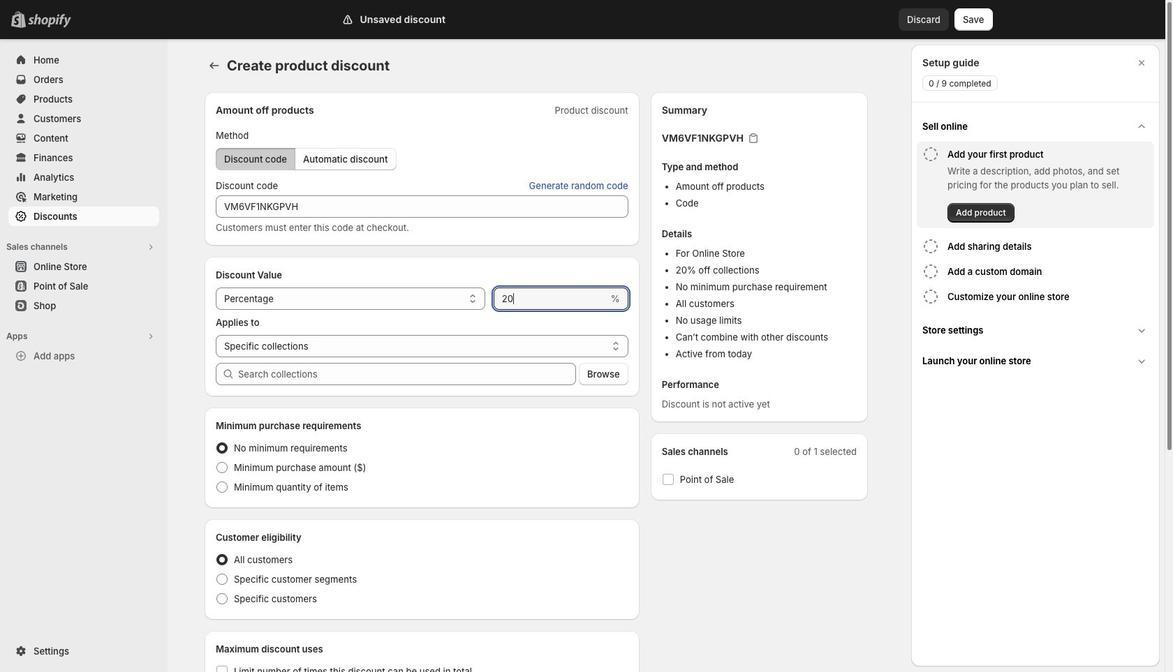 Task type: describe. For each thing, give the bounding box(es) containing it.
mark add a custom domain as done image
[[922, 263, 939, 280]]

mark add your first product as done image
[[922, 146, 939, 163]]

mark add sharing details as done image
[[922, 238, 939, 255]]

mark customize your online store as done image
[[922, 288, 939, 305]]



Task type: locate. For each thing, give the bounding box(es) containing it.
None text field
[[494, 288, 608, 310]]

dialog
[[911, 45, 1160, 667]]

None text field
[[216, 196, 628, 218]]

Search collections text field
[[238, 363, 576, 385]]

shopify image
[[31, 14, 74, 28]]



Task type: vqa. For each thing, say whether or not it's contained in the screenshot.
dialog
yes



